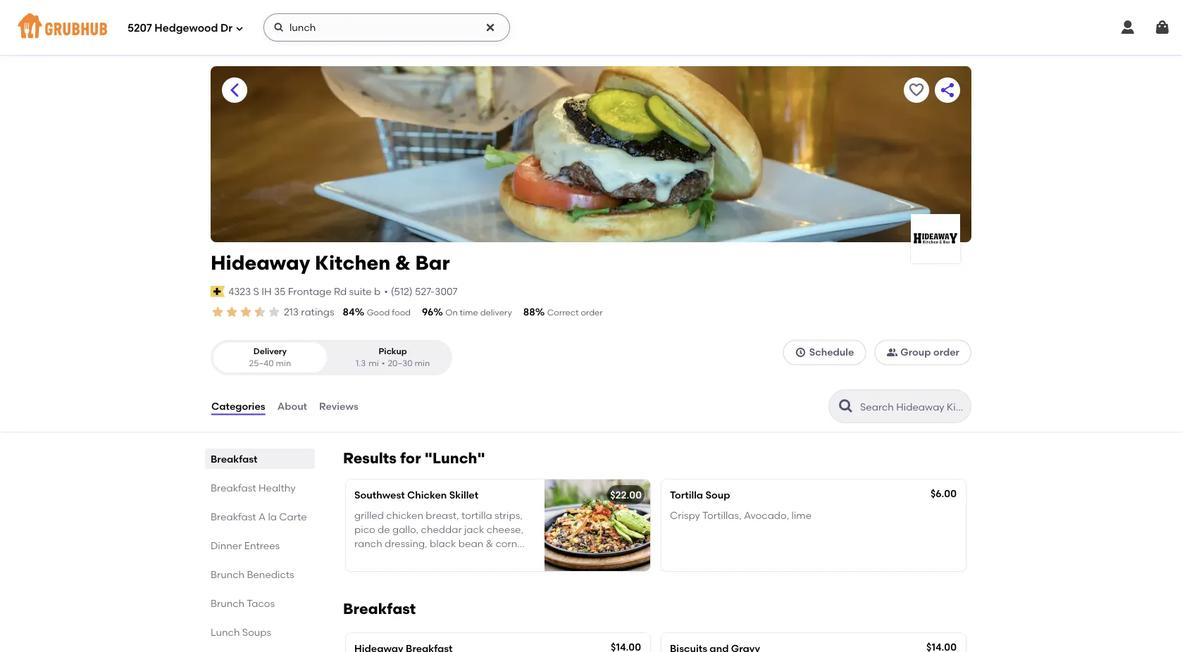 Task type: locate. For each thing, give the bounding box(es) containing it.
1 min from the left
[[276, 359, 291, 369]]

breakfast
[[211, 453, 258, 465], [211, 482, 256, 494], [211, 511, 256, 523], [343, 601, 416, 619]]

breakfast healthy tab
[[211, 481, 309, 496]]

svg image
[[1120, 19, 1137, 36], [485, 22, 496, 33]]

$6.00
[[931, 488, 957, 500]]

1 horizontal spatial order
[[934, 347, 960, 359]]

star icon image
[[211, 305, 225, 319], [225, 305, 239, 319], [239, 305, 253, 319], [253, 305, 267, 319], [253, 305, 267, 319], [267, 305, 281, 319]]

schedule
[[810, 347, 855, 359]]

brunch inside tab
[[211, 569, 245, 581]]

tortilla
[[670, 490, 704, 502]]

brunch
[[211, 569, 245, 581], [211, 598, 245, 610]]

1.3
[[356, 359, 366, 369]]

min down delivery at the bottom
[[276, 359, 291, 369]]

entrees
[[244, 540, 280, 552]]

tortilla soup
[[670, 490, 731, 502]]

brunch tacos tab
[[211, 596, 309, 611]]

save this restaurant image
[[909, 82, 926, 99]]

breakfast up breakfast healthy on the bottom left of the page
[[211, 453, 258, 465]]

1 vertical spatial &
[[486, 538, 494, 550]]

rd
[[334, 286, 347, 298]]

0 vertical spatial •
[[384, 286, 388, 298]]

avocado
[[407, 553, 450, 564]]

0 horizontal spatial svg image
[[485, 22, 496, 33]]

order
[[581, 308, 603, 318], [934, 347, 960, 359]]

hideaway kitchen & bar logo image
[[912, 214, 961, 264]]

option group
[[211, 340, 453, 376]]

brunch inside tab
[[211, 598, 245, 610]]

benedicts
[[247, 569, 294, 581]]

order right 'correct'
[[581, 308, 603, 318]]

min inside pickup 1.3 mi • 20–30 min
[[415, 359, 430, 369]]

min
[[276, 359, 291, 369], [415, 359, 430, 369]]

bean
[[459, 538, 484, 550]]

213
[[284, 306, 299, 318]]

& left corn
[[486, 538, 494, 550]]

categories
[[211, 401, 266, 413]]

1 vertical spatial order
[[934, 347, 960, 359]]

0 vertical spatial order
[[581, 308, 603, 318]]

svg image inside schedule button
[[796, 347, 807, 358]]

•
[[384, 286, 388, 298], [382, 359, 385, 369]]

1 brunch from the top
[[211, 569, 245, 581]]

save this restaurant button
[[904, 78, 930, 103]]

2 min from the left
[[415, 359, 430, 369]]

0 horizontal spatial order
[[581, 308, 603, 318]]

min right 20–30
[[415, 359, 430, 369]]

good
[[367, 308, 390, 318]]

brunch for brunch benedicts
[[211, 569, 245, 581]]

25–40
[[249, 359, 274, 369]]

1 horizontal spatial &
[[486, 538, 494, 550]]

breakfast a la carte tab
[[211, 510, 309, 525]]

good food
[[367, 308, 411, 318]]

&
[[395, 251, 411, 275], [486, 538, 494, 550]]

4323
[[229, 286, 251, 298]]

20–30
[[388, 359, 413, 369]]

group
[[901, 347, 932, 359]]

brunch up lunch
[[211, 598, 245, 610]]

order right group
[[934, 347, 960, 359]]

s
[[253, 286, 259, 298]]

• right "mi"
[[382, 359, 385, 369]]

& up (512)
[[395, 251, 411, 275]]

1 vertical spatial •
[[382, 359, 385, 369]]

0 vertical spatial brunch
[[211, 569, 245, 581]]

35
[[274, 286, 286, 298]]

$22.00
[[611, 490, 642, 502]]

breakfast left 'a'
[[211, 511, 256, 523]]

0 horizontal spatial min
[[276, 359, 291, 369]]

breakfast down salsa,
[[343, 601, 416, 619]]

brunch down 'dinner'
[[211, 569, 245, 581]]

skillet
[[450, 490, 479, 502]]

delivery
[[254, 346, 287, 357]]

tacos
[[247, 598, 275, 610]]

corn
[[496, 538, 518, 550]]

bar
[[416, 251, 450, 275]]

order inside 'button'
[[934, 347, 960, 359]]

0 vertical spatial &
[[395, 251, 411, 275]]

caret left icon image
[[226, 82, 243, 99]]

about
[[278, 401, 307, 413]]

cheddar
[[421, 524, 462, 536]]

1 horizontal spatial min
[[415, 359, 430, 369]]

svg image
[[1155, 19, 1172, 36], [274, 22, 285, 33], [235, 24, 244, 33], [796, 347, 807, 358]]

chicken
[[407, 490, 447, 502]]

results
[[343, 450, 397, 468]]

0 horizontal spatial &
[[395, 251, 411, 275]]

delivery 25–40 min
[[249, 346, 291, 369]]

pickup
[[379, 346, 407, 357]]

order for correct order
[[581, 308, 603, 318]]

1 vertical spatial brunch
[[211, 598, 245, 610]]

cheese,
[[487, 524, 524, 536]]

• right b
[[384, 286, 388, 298]]

breakfast up breakfast a la carte
[[211, 482, 256, 494]]

527-
[[415, 286, 435, 298]]

1 horizontal spatial svg image
[[1120, 19, 1137, 36]]

southwest
[[355, 490, 405, 502]]

2 brunch from the top
[[211, 598, 245, 610]]

avocado,
[[744, 510, 790, 522]]

hedgewood
[[155, 22, 218, 35]]

on
[[446, 308, 458, 318]]

frontage
[[288, 286, 332, 298]]

soups
[[242, 627, 272, 639]]

schedule button
[[784, 340, 867, 365]]

kitchen
[[315, 251, 391, 275]]

lunch
[[211, 627, 240, 639]]

(512)
[[391, 286, 413, 298]]

a
[[259, 511, 266, 523]]

• inside pickup 1.3 mi • 20–30 min
[[382, 359, 385, 369]]



Task type: describe. For each thing, give the bounding box(es) containing it.
la
[[268, 511, 277, 523]]

tortilla
[[462, 510, 493, 522]]

213 ratings
[[284, 306, 335, 318]]

grilled
[[355, 510, 384, 522]]

b
[[374, 286, 381, 298]]

hideaway kitchen & bar
[[211, 251, 450, 275]]

Search for food, convenience, alcohol... search field
[[264, 13, 510, 42]]

suite
[[349, 286, 372, 298]]

lunch soups tab
[[211, 625, 309, 640]]

brunch benedicts tab
[[211, 568, 309, 582]]

dressing,
[[385, 538, 428, 550]]

pickup 1.3 mi • 20–30 min
[[356, 346, 430, 369]]

breast,
[[426, 510, 459, 522]]

food
[[392, 308, 411, 318]]

on time delivery
[[446, 308, 512, 318]]

breakfast tab
[[211, 452, 309, 467]]

southwest chicken skillet
[[355, 490, 479, 502]]

option group containing delivery 25–40 min
[[211, 340, 453, 376]]

results for "lunch"
[[343, 450, 486, 468]]

brunch tacos
[[211, 598, 275, 610]]

salsa,
[[355, 553, 382, 564]]

black
[[430, 538, 456, 550]]

96
[[422, 306, 434, 318]]

search icon image
[[838, 398, 855, 415]]

dinner
[[211, 540, 242, 552]]

group order button
[[875, 340, 972, 365]]

reviews button
[[319, 381, 359, 432]]

gallo,
[[393, 524, 419, 536]]

"lunch"
[[425, 450, 486, 468]]

tortillas,
[[703, 510, 742, 522]]

crispy
[[670, 510, 701, 522]]

about button
[[277, 381, 308, 432]]

ih
[[262, 286, 272, 298]]

group order
[[901, 347, 960, 359]]

jack
[[465, 524, 485, 536]]

84
[[343, 306, 355, 318]]

breakfast for breakfast healthy
[[211, 482, 256, 494]]

ratings
[[301, 306, 335, 318]]

dr
[[221, 22, 233, 35]]

main navigation navigation
[[0, 0, 1183, 55]]

min inside delivery 25–40 min
[[276, 359, 291, 369]]

lime
[[792, 510, 812, 522]]

rice,
[[384, 553, 405, 564]]

people icon image
[[887, 347, 898, 358]]

chicken
[[387, 510, 424, 522]]

brunch for brunch tacos
[[211, 598, 245, 610]]

reviews
[[319, 401, 359, 413]]

breakfast for breakfast tab
[[211, 453, 258, 465]]

correct
[[548, 308, 579, 318]]

breakfast healthy
[[211, 482, 296, 494]]

correct order
[[548, 308, 603, 318]]

pico
[[355, 524, 376, 536]]

mi
[[369, 359, 379, 369]]

grilled chicken breast, tortilla strips, pico de gallo,  cheddar jack cheese, ranch dressing,  black bean & corn salsa, rice, avocado
[[355, 510, 524, 564]]

soup
[[706, 490, 731, 502]]

healthy
[[259, 482, 296, 494]]

& inside grilled chicken breast, tortilla strips, pico de gallo,  cheddar jack cheese, ranch dressing,  black bean & corn salsa, rice, avocado
[[486, 538, 494, 550]]

Search Hideaway Kitchen & Bar search field
[[859, 400, 967, 414]]

southwest chicken skillet image
[[545, 480, 651, 572]]

brunch benedicts
[[211, 569, 294, 581]]

3007
[[435, 286, 458, 298]]

dinner entrees
[[211, 540, 280, 552]]

ranch
[[355, 538, 383, 550]]

• (512) 527-3007
[[384, 286, 458, 298]]

time
[[460, 308, 479, 318]]

4323 s ih 35 frontage rd suite b
[[229, 286, 381, 298]]

breakfast a la carte
[[211, 511, 307, 523]]

lunch soups
[[211, 627, 272, 639]]

delivery
[[481, 308, 512, 318]]

order for group order
[[934, 347, 960, 359]]

breakfast for breakfast a la carte
[[211, 511, 256, 523]]

share icon image
[[940, 82, 957, 99]]

88
[[524, 306, 536, 318]]

hideaway
[[211, 251, 310, 275]]

de
[[378, 524, 390, 536]]

strips,
[[495, 510, 523, 522]]

5207
[[128, 22, 152, 35]]

5207 hedgewood dr
[[128, 22, 233, 35]]

(512) 527-3007 button
[[391, 285, 458, 299]]

crispy tortillas, avocado, lime
[[670, 510, 812, 522]]

categories button
[[211, 381, 266, 432]]

dinner entrees tab
[[211, 539, 309, 553]]

subscription pass image
[[211, 286, 225, 297]]



Task type: vqa. For each thing, say whether or not it's contained in the screenshot.
'on' to the right
no



